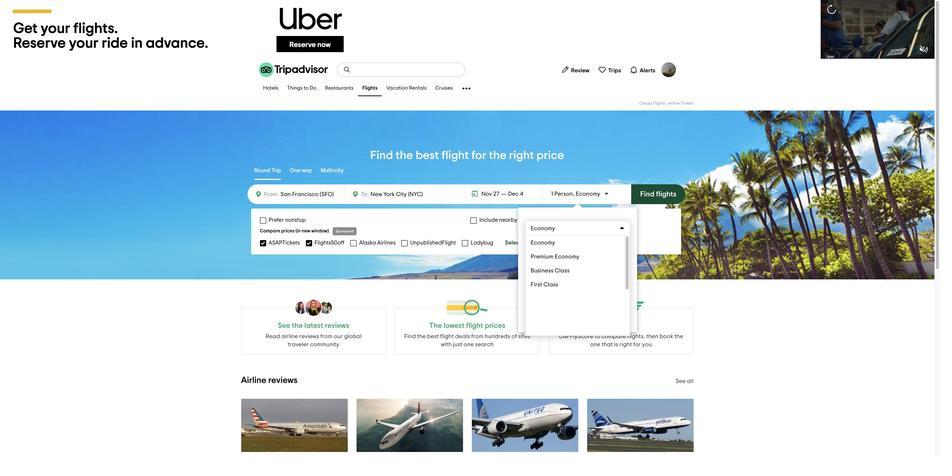 Task type: describe. For each thing, give the bounding box(es) containing it.
close
[[615, 319, 630, 324]]

latest
[[305, 322, 323, 330]]

nearby
[[500, 218, 518, 223]]

multi-
[[321, 168, 335, 173]]

that
[[602, 342, 613, 348]]

hundreds
[[485, 334, 511, 340]]

1 for 1 person , economy
[[551, 191, 554, 197]]

from inside find the best flight deals from hundreds of sites with just one search
[[472, 334, 484, 340]]

2 vertical spatial reviews
[[268, 376, 298, 385]]

one search
[[464, 342, 494, 348]]

flight for for
[[442, 150, 469, 161]]

book
[[660, 334, 674, 340]]

trip
[[272, 168, 281, 173]]

4
[[520, 191, 524, 197]]

flight prices
[[466, 322, 506, 330]]

unpublishedflight
[[411, 240, 456, 246]]

nov
[[482, 191, 492, 197]]

dec 4
[[508, 191, 524, 197]]

person
[[555, 191, 573, 197]]

0 for 0 seniors (65+)
[[526, 272, 530, 277]]

new
[[302, 229, 310, 234]]

cheap
[[640, 101, 652, 105]]

flights50off
[[315, 240, 345, 246]]

To where? text field
[[369, 190, 436, 199]]

find the best flight for the right price
[[371, 150, 565, 161]]

see for see all
[[676, 378, 686, 384]]

rentals
[[409, 86, 427, 91]]

window)
[[312, 229, 329, 234]]

0 vertical spatial to
[[304, 86, 309, 91]]

best for deals
[[427, 334, 439, 340]]

to inside use flyscore to compare flights, then book the one that is right for you
[[595, 334, 601, 340]]

right inside use flyscore to compare flights, then book the one that is right for you
[[620, 342, 632, 348]]

airlines
[[377, 240, 396, 246]]

premium
[[531, 254, 554, 260]]

select all
[[505, 240, 530, 246]]

ladybug
[[471, 240, 494, 246]]

alaska
[[359, 240, 376, 246]]

(65+)
[[551, 272, 564, 277]]

is
[[614, 342, 619, 348]]

select
[[505, 240, 522, 246]]

use
[[559, 334, 569, 340]]

0 children (0-17)
[[526, 287, 568, 293]]

find flights button
[[631, 184, 686, 204]]

profile picture image
[[662, 62, 676, 77]]

from inside read airline reviews from our global traveler community
[[321, 334, 333, 340]]

alerts link
[[627, 62, 659, 77]]

children
[[531, 287, 553, 293]]

trips
[[609, 67, 621, 73]]

then
[[647, 334, 659, 340]]

for you
[[634, 342, 652, 348]]

vacation rentals link
[[382, 81, 431, 96]]

see all
[[676, 378, 694, 384]]

(18-
[[544, 256, 553, 262]]

class for first class
[[544, 282, 559, 288]]

read airline reviews from our global traveler community
[[266, 334, 362, 348]]

sites
[[519, 334, 531, 340]]

tripadvisor image
[[259, 62, 328, 77]]

adult
[[529, 256, 543, 262]]

cheap flights - airline tickets
[[640, 101, 694, 105]]

0 horizontal spatial airline
[[241, 376, 267, 385]]

trips link
[[596, 62, 624, 77]]

see the latest reviews
[[278, 322, 349, 330]]

with
[[441, 342, 452, 348]]

one-
[[290, 168, 302, 173]]

premium economy
[[531, 254, 580, 260]]

(0-
[[554, 287, 561, 293]]

from:
[[264, 191, 279, 197]]

deals
[[455, 334, 470, 340]]

prefer nonstop
[[269, 218, 306, 223]]

multi-city
[[321, 168, 344, 173]]

round trip
[[254, 168, 281, 173]]

global
[[344, 334, 362, 340]]

flights,
[[628, 334, 645, 340]]

(in
[[296, 229, 301, 234]]

the
[[429, 322, 442, 330]]

1 person , economy
[[551, 191, 601, 197]]

the lowest flight prices
[[429, 322, 506, 330]]

one-way
[[290, 168, 312, 173]]

find for find the best flight for the right price
[[371, 150, 393, 161]]

cruises
[[436, 86, 453, 91]]



Task type: vqa. For each thing, say whether or not it's contained in the screenshot.


Task type: locate. For each thing, give the bounding box(es) containing it.
from left "our"
[[321, 334, 333, 340]]

1 horizontal spatial find
[[404, 334, 416, 340]]

cruises link
[[431, 81, 458, 96]]

0 vertical spatial reviews
[[325, 322, 349, 330]]

1 vertical spatial see
[[676, 378, 686, 384]]

1 for 1 adult (18-64)
[[526, 256, 528, 262]]

alaska airlines
[[359, 240, 396, 246]]

the inside use flyscore to compare flights, then book the one that is right for you
[[675, 334, 684, 340]]

1 horizontal spatial flights
[[653, 101, 665, 105]]

0 horizontal spatial flights
[[363, 86, 378, 91]]

the for see the latest reviews
[[292, 322, 303, 330]]

flight left for
[[442, 150, 469, 161]]

price
[[537, 150, 565, 161]]

find the best flight deals from hundreds of sites with just one search
[[404, 334, 531, 348]]

1 horizontal spatial to
[[595, 334, 601, 340]]

flights
[[363, 86, 378, 91], [653, 101, 665, 105]]

0 horizontal spatial see
[[278, 322, 290, 330]]

search image
[[343, 66, 351, 73]]

1 vertical spatial flight
[[441, 334, 454, 340]]

asaptickets
[[269, 240, 300, 246]]

alerts
[[640, 67, 656, 73]]

the inside find the best flight deals from hundreds of sites with just one search
[[417, 334, 426, 340]]

economy
[[576, 191, 601, 197], [531, 226, 556, 231], [531, 226, 556, 231], [531, 240, 556, 246], [555, 254, 580, 260]]

flights link
[[358, 81, 382, 96]]

1
[[551, 191, 554, 197], [526, 256, 528, 262]]

1 vertical spatial class
[[544, 282, 559, 288]]

0 vertical spatial airline
[[668, 101, 680, 105]]

best for for
[[416, 150, 439, 161]]

1 vertical spatial 1
[[526, 256, 528, 262]]

1 vertical spatial flights
[[653, 101, 665, 105]]

right right is
[[620, 342, 632, 348]]

business class
[[531, 268, 570, 274]]

flights left -
[[653, 101, 665, 105]]

do
[[310, 86, 317, 91]]

1 vertical spatial flyscore
[[570, 334, 594, 340]]

find inside button
[[641, 191, 655, 198]]

the for find the best flight for the right price
[[396, 150, 413, 161]]

nov 27
[[482, 191, 500, 197]]

1 vertical spatial 0
[[526, 287, 530, 293]]

0 vertical spatial 0
[[526, 272, 530, 277]]

restaurants
[[325, 86, 354, 91]]

our
[[334, 334, 343, 340]]

1 vertical spatial airline
[[241, 376, 267, 385]]

things
[[287, 86, 303, 91]]

0 horizontal spatial from
[[321, 334, 333, 340]]

to:
[[361, 191, 369, 197]]

flight inside find the best flight deals from hundreds of sites with just one search
[[441, 334, 454, 340]]

compare
[[260, 229, 280, 234]]

way
[[302, 168, 312, 173]]

1 vertical spatial right
[[620, 342, 632, 348]]

0 vertical spatial flyscore
[[607, 322, 636, 330]]

1 left person
[[551, 191, 554, 197]]

things to do link
[[283, 81, 321, 96]]

flyscore up 'compare'
[[607, 322, 636, 330]]

1 from from the left
[[321, 334, 333, 340]]

sponsored
[[336, 230, 354, 233]]

class down (65+) at the right
[[544, 282, 559, 288]]

flight
[[442, 150, 469, 161], [441, 334, 454, 340]]

restaurants link
[[321, 81, 358, 96]]

27
[[494, 191, 500, 197]]

0 vertical spatial right
[[509, 150, 534, 161]]

0 vertical spatial best
[[416, 150, 439, 161]]

include nearby airports
[[480, 218, 539, 223]]

0 horizontal spatial to
[[304, 86, 309, 91]]

from up one search
[[472, 334, 484, 340]]

1 0 from the top
[[526, 272, 530, 277]]

to left do
[[304, 86, 309, 91]]

flyscore inside use flyscore to compare flights, then book the one that is right for you
[[570, 334, 594, 340]]

1 left the adult
[[526, 256, 528, 262]]

1 vertical spatial find
[[641, 191, 655, 198]]

of
[[512, 334, 517, 340]]

find
[[371, 150, 393, 161], [641, 191, 655, 198], [404, 334, 416, 340]]

flyscore
[[607, 322, 636, 330], [570, 334, 594, 340]]

flight up with
[[441, 334, 454, 340]]

just
[[453, 342, 463, 348]]

2 horizontal spatial find
[[641, 191, 655, 198]]

-
[[666, 101, 668, 105]]

find flights
[[641, 191, 677, 198]]

tickets
[[681, 101, 694, 105]]

17)
[[561, 287, 568, 293]]

0 vertical spatial see
[[278, 322, 290, 330]]

0 horizontal spatial flyscore
[[570, 334, 594, 340]]

first class
[[531, 282, 559, 288]]

compare prices (in new window)
[[260, 229, 329, 234]]

0 seniors (65+)
[[526, 272, 564, 277]]

airline
[[668, 101, 680, 105], [241, 376, 267, 385]]

review
[[571, 67, 590, 73]]

include
[[480, 218, 498, 223]]

0 horizontal spatial reviews
[[268, 376, 298, 385]]

1 vertical spatial all
[[687, 378, 694, 384]]

find inside find the best flight deals from hundreds of sites with just one search
[[404, 334, 416, 340]]

flights left "vacation" at the left of the page
[[363, 86, 378, 91]]

1 horizontal spatial reviews
[[300, 334, 319, 340]]

64)
[[553, 256, 562, 262]]

see
[[278, 322, 290, 330], [676, 378, 686, 384]]

hotels
[[263, 86, 278, 91]]

0 vertical spatial flights
[[363, 86, 378, 91]]

1 vertical spatial to
[[595, 334, 601, 340]]

to up one
[[595, 334, 601, 340]]

None search field
[[338, 63, 465, 76]]

business
[[531, 268, 554, 274]]

multi-city link
[[321, 162, 344, 180]]

find for find the best flight deals from hundreds of sites with just one search
[[404, 334, 416, 340]]

prices
[[281, 229, 295, 234]]

0 vertical spatial class
[[555, 268, 570, 274]]

1 horizontal spatial from
[[472, 334, 484, 340]]

best inside find the best flight deals from hundreds of sites with just one search
[[427, 334, 439, 340]]

reviews
[[325, 322, 349, 330], [300, 334, 319, 340], [268, 376, 298, 385]]

1 horizontal spatial airline
[[668, 101, 680, 105]]

airline reviews link
[[241, 376, 298, 385]]

airline
[[281, 334, 298, 340]]

0 horizontal spatial 1
[[526, 256, 528, 262]]

see all link
[[676, 378, 694, 384]]

for
[[472, 150, 487, 161]]

round trip link
[[254, 162, 281, 180]]

0 vertical spatial 1
[[551, 191, 554, 197]]

0 left seniors at right
[[526, 272, 530, 277]]

seniors
[[531, 272, 550, 277]]

the
[[396, 150, 413, 161], [489, 150, 507, 161], [292, 322, 303, 330], [417, 334, 426, 340], [675, 334, 684, 340]]

all for select all
[[523, 240, 530, 246]]

round
[[254, 168, 270, 173]]

city
[[335, 168, 344, 173]]

from
[[321, 334, 333, 340], [472, 334, 484, 340]]

to
[[304, 86, 309, 91], [595, 334, 601, 340]]

0 vertical spatial find
[[371, 150, 393, 161]]

airports
[[519, 218, 539, 223]]

prefer
[[269, 218, 284, 223]]

flights
[[656, 191, 677, 198]]

find for find flights
[[641, 191, 655, 198]]

first
[[531, 282, 543, 288]]

1 horizontal spatial flyscore
[[607, 322, 636, 330]]

2 0 from the top
[[526, 287, 530, 293]]

class for business class
[[555, 268, 570, 274]]

traveler community
[[288, 342, 339, 348]]

,
[[573, 191, 575, 197]]

one
[[591, 342, 601, 348]]

dec
[[508, 191, 519, 197]]

2 vertical spatial find
[[404, 334, 416, 340]]

one-way link
[[290, 162, 312, 180]]

things to do
[[287, 86, 317, 91]]

1 vertical spatial reviews
[[300, 334, 319, 340]]

1 horizontal spatial see
[[676, 378, 686, 384]]

right
[[509, 150, 534, 161], [620, 342, 632, 348]]

vacation rentals
[[387, 86, 427, 91]]

0 horizontal spatial right
[[509, 150, 534, 161]]

lowest
[[444, 322, 465, 330]]

flyscore up one
[[570, 334, 594, 340]]

review link
[[559, 62, 593, 77]]

1 horizontal spatial all
[[687, 378, 694, 384]]

see for see the latest reviews
[[278, 322, 290, 330]]

0 for 0 children (0-17)
[[526, 287, 530, 293]]

0 vertical spatial all
[[523, 240, 530, 246]]

flight for deals
[[441, 334, 454, 340]]

From where? text field
[[279, 189, 340, 200]]

all for see all
[[687, 378, 694, 384]]

class down 64)
[[555, 268, 570, 274]]

read
[[266, 334, 280, 340]]

advertisement region
[[0, 0, 935, 59]]

2 horizontal spatial reviews
[[325, 322, 349, 330]]

nonstop
[[285, 218, 306, 223]]

0 left first on the right bottom of the page
[[526, 287, 530, 293]]

all
[[523, 240, 530, 246], [687, 378, 694, 384]]

vacation
[[387, 86, 408, 91]]

1 horizontal spatial right
[[620, 342, 632, 348]]

reviews inside read airline reviews from our global traveler community
[[300, 334, 319, 340]]

2 from from the left
[[472, 334, 484, 340]]

1 vertical spatial best
[[427, 334, 439, 340]]

right left price
[[509, 150, 534, 161]]

the for find the best flight deals from hundreds of sites with just one search
[[417, 334, 426, 340]]

0 horizontal spatial find
[[371, 150, 393, 161]]

1 horizontal spatial 1
[[551, 191, 554, 197]]

0 vertical spatial flight
[[442, 150, 469, 161]]

0 horizontal spatial all
[[523, 240, 530, 246]]



